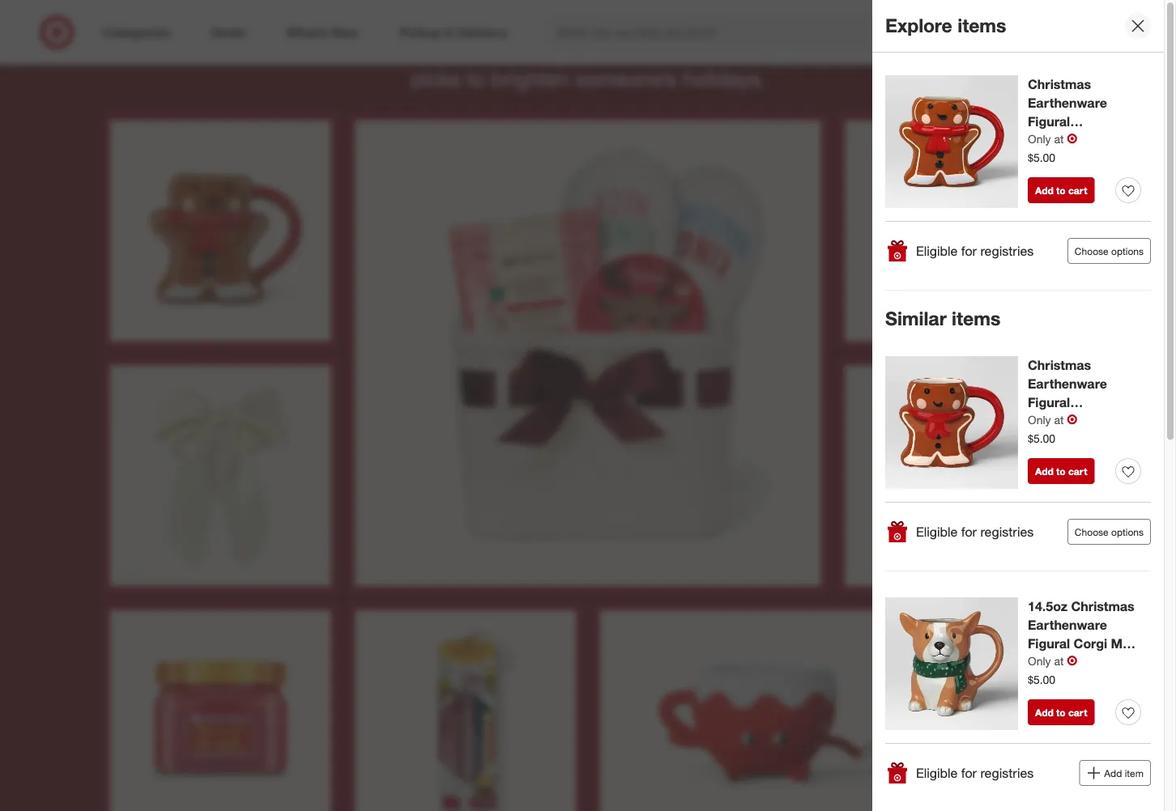 Task type: describe. For each thing, give the bounding box(es) containing it.
christmas earthenware figural gingerbread man mug - wondershop™ for second add to cart button
[[1028, 357, 1135, 466]]

burr baskets—the season's top-trending surprise. gift sweet treats, snuggly faves & more thoughtful picks to brighten someone's holidays.
[[302, 10, 875, 92]]

1 add to cart button from the top
[[1028, 177, 1095, 203]]

add to cart for 1st add to cart button from the bottom of the page
[[1035, 707, 1088, 719]]

wondershop™ for second add to cart button
[[1028, 450, 1113, 466]]

eligible for 1st add to cart button from the bottom of the page
[[916, 765, 958, 781]]

christmas inside 14.5oz christmas earthenware figural corgi mug - wondershop™
[[1071, 599, 1135, 615]]

What can we help you find? suggestions appear below search field
[[547, 15, 950, 50]]

3 add to cart button from the top
[[1028, 700, 1095, 726]]

only at ¬ for second add to cart button
[[1028, 412, 1078, 428]]

figural inside 14.5oz christmas earthenware figural corgi mug - wondershop™
[[1028, 636, 1070, 652]]

$5.00 for second add to cart button
[[1028, 431, 1056, 445]]

add for 1st add to cart button from the bottom of the page
[[1035, 707, 1054, 719]]

only at ¬ for 1st add to cart button from the bottom of the page
[[1028, 653, 1078, 669]]

add item button
[[1079, 761, 1151, 786]]

¬ for 1st add to cart button from the bottom of the page
[[1067, 653, 1078, 669]]

someone's
[[575, 66, 677, 92]]

explore items
[[886, 14, 1007, 37]]

add to cart for second add to cart button
[[1035, 465, 1088, 477]]

top-
[[623, 10, 671, 40]]

registries for second add to cart button
[[981, 524, 1034, 540]]

earthenware inside 14.5oz christmas earthenware figural corgi mug - wondershop™
[[1028, 617, 1107, 633]]

to for 1st add to cart button from the bottom of the page
[[1057, 707, 1066, 719]]

add item
[[1105, 767, 1144, 780]]

at for 1st add to cart button from the bottom of the page
[[1054, 654, 1064, 668]]

baskets—the
[[359, 10, 507, 40]]

season's
[[514, 10, 616, 40]]

christmas for 3rd add to cart button from the bottom
[[1028, 77, 1091, 92]]

treats,
[[455, 41, 514, 66]]

only for 1st add to cart button from the bottom of the page
[[1028, 654, 1051, 668]]

item
[[1125, 767, 1144, 780]]

$5.00 for 3rd add to cart button from the bottom
[[1028, 150, 1056, 165]]

wondershop™ for 1st add to cart button from the bottom of the page
[[1037, 654, 1122, 670]]

earthenware for 3rd add to cart button from the bottom
[[1028, 95, 1107, 111]]

options for second add to cart button
[[1112, 526, 1144, 538]]

$5.00 for 1st add to cart button from the bottom of the page
[[1028, 673, 1056, 687]]

holidays.
[[683, 66, 765, 92]]

to inside burr baskets—the season's top-trending surprise. gift sweet treats, snuggly faves & more thoughtful picks to brighten someone's holidays.
[[467, 66, 485, 92]]

wondershop™ for 3rd add to cart button from the bottom
[[1028, 169, 1113, 185]]

for for 1st add to cart button from the bottom of the page
[[962, 765, 977, 781]]

trending
[[671, 10, 767, 40]]

add to cart for 3rd add to cart button from the bottom
[[1035, 184, 1088, 197]]

choose options for 3rd add to cart button from the bottom
[[1075, 245, 1144, 257]]

add for 3rd add to cart button from the bottom
[[1035, 184, 1054, 197]]

search button
[[939, 15, 978, 53]]

items for similar items
[[952, 307, 1001, 330]]

cart for 1st add to cart button from the bottom of the page
[[1069, 707, 1088, 719]]

choose for 3rd add to cart button from the bottom
[[1075, 245, 1109, 257]]

snuggly
[[519, 41, 593, 66]]

eligible for registries for second add to cart button
[[916, 524, 1034, 540]]

¬ for 3rd add to cart button from the bottom
[[1067, 131, 1078, 147]]

at for second add to cart button
[[1054, 413, 1064, 427]]

choose for second add to cart button
[[1075, 526, 1109, 538]]

man for 3rd add to cart button from the bottom
[[1109, 132, 1135, 148]]

&
[[654, 41, 667, 66]]

add for second add to cart button
[[1035, 465, 1054, 477]]

14.5oz
[[1028, 599, 1068, 615]]

christmas earthenware figural gingerbread man mug - wondershop™ for 3rd add to cart button from the bottom
[[1028, 77, 1135, 185]]

figural for second add to cart button
[[1028, 395, 1070, 410]]

only for second add to cart button
[[1028, 413, 1051, 427]]



Task type: vqa. For each thing, say whether or not it's contained in the screenshot.
bottommost pickup
no



Task type: locate. For each thing, give the bounding box(es) containing it.
0 vertical spatial man
[[1109, 132, 1135, 148]]

explore
[[886, 14, 953, 37]]

0 vertical spatial registries
[[981, 243, 1034, 259]]

for for second add to cart button
[[962, 524, 977, 540]]

christmas
[[1028, 77, 1091, 92], [1028, 357, 1091, 373], [1071, 599, 1135, 615]]

2 options from the top
[[1112, 526, 1144, 538]]

2 christmas earthenware figural gingerbread man mug - wondershop™ link from the top
[[1028, 356, 1142, 466]]

burr
[[302, 10, 352, 40]]

14.5oz christmas earthenware figural corgi mug - wondershop™ image
[[886, 598, 1018, 731], [886, 598, 1018, 731]]

christmas earthenware figural gingerbread man mug - wondershop™ image
[[886, 75, 1018, 208], [886, 75, 1018, 208], [886, 356, 1018, 489], [886, 356, 1018, 489]]

0 vertical spatial earthenware
[[1028, 95, 1107, 111]]

1 at from the top
[[1054, 132, 1064, 146]]

1 vertical spatial choose options
[[1075, 526, 1144, 538]]

1 figural from the top
[[1028, 114, 1070, 129]]

dialog
[[873, 0, 1176, 812]]

3 add to cart from the top
[[1035, 707, 1088, 719]]

0 vertical spatial add to cart
[[1035, 184, 1088, 197]]

2 vertical spatial registries
[[981, 765, 1034, 781]]

2 vertical spatial figural
[[1028, 636, 1070, 652]]

more
[[673, 41, 721, 66]]

0 vertical spatial for
[[962, 243, 977, 259]]

2 vertical spatial $5.00
[[1028, 673, 1056, 687]]

2 earthenware from the top
[[1028, 376, 1107, 392]]

add
[[1035, 184, 1054, 197], [1035, 465, 1054, 477], [1035, 707, 1054, 719], [1105, 767, 1122, 780]]

1 vertical spatial choose options button
[[1068, 519, 1151, 545]]

choose options button for 3rd add to cart button from the bottom
[[1068, 238, 1151, 264]]

1 vertical spatial $5.00
[[1028, 431, 1056, 445]]

2 vertical spatial christmas
[[1071, 599, 1135, 615]]

corgi
[[1074, 636, 1108, 652]]

1 options from the top
[[1112, 245, 1144, 257]]

man for second add to cart button
[[1109, 413, 1135, 429]]

2 vertical spatial only
[[1028, 654, 1051, 668]]

2 choose options button from the top
[[1068, 519, 1151, 545]]

0 vertical spatial cart
[[1069, 184, 1088, 197]]

only at ¬
[[1028, 131, 1078, 147], [1028, 412, 1078, 428], [1028, 653, 1078, 669]]

thoughtful
[[727, 41, 823, 66]]

1 add to cart from the top
[[1035, 184, 1088, 197]]

1 vertical spatial add to cart button
[[1028, 458, 1095, 484]]

items right similar
[[952, 307, 1001, 330]]

0 vertical spatial christmas earthenware figural gingerbread man mug - wondershop™ link
[[1028, 75, 1142, 185]]

2 vertical spatial eligible
[[916, 765, 958, 781]]

eligible for 3rd add to cart button from the bottom
[[916, 243, 958, 259]]

items right explore
[[958, 14, 1007, 37]]

2 vertical spatial wondershop™
[[1037, 654, 1122, 670]]

brighten
[[491, 66, 570, 92]]

3 earthenware from the top
[[1028, 617, 1107, 633]]

choose options
[[1075, 245, 1144, 257], [1075, 526, 1144, 538]]

3 $5.00 from the top
[[1028, 673, 1056, 687]]

registries for 3rd add to cart button from the bottom
[[981, 243, 1034, 259]]

1 choose options button from the top
[[1068, 238, 1151, 264]]

choose options for second add to cart button
[[1075, 526, 1144, 538]]

1 for from the top
[[962, 243, 977, 259]]

2 figural from the top
[[1028, 395, 1070, 410]]

cart
[[1069, 184, 1088, 197], [1069, 465, 1088, 477], [1069, 707, 1088, 719]]

1 vertical spatial figural
[[1028, 395, 1070, 410]]

only at ¬ for 3rd add to cart button from the bottom
[[1028, 131, 1078, 147]]

- for 1st add to cart button from the bottom of the page
[[1028, 654, 1033, 670]]

1 vertical spatial eligible for registries
[[916, 524, 1034, 540]]

2 choose options from the top
[[1075, 526, 1144, 538]]

similar
[[886, 307, 947, 330]]

1 vertical spatial ¬
[[1067, 412, 1078, 428]]

at for 3rd add to cart button from the bottom
[[1054, 132, 1064, 146]]

0 vertical spatial $5.00
[[1028, 150, 1056, 165]]

0 vertical spatial -
[[1059, 151, 1064, 166]]

gingerbread
[[1028, 132, 1105, 148], [1028, 413, 1105, 429]]

0 vertical spatial gingerbread
[[1028, 132, 1105, 148]]

choose options button for second add to cart button
[[1068, 519, 1151, 545]]

man
[[1109, 132, 1135, 148], [1109, 413, 1135, 429]]

2 vertical spatial eligible for registries
[[916, 765, 1034, 781]]

figural for 3rd add to cart button from the bottom
[[1028, 114, 1070, 129]]

only
[[1028, 132, 1051, 146], [1028, 413, 1051, 427], [1028, 654, 1051, 668]]

mug for second add to cart button
[[1028, 432, 1055, 447]]

items
[[958, 14, 1007, 37], [952, 307, 1001, 330]]

0 vertical spatial ¬
[[1067, 131, 1078, 147]]

2 vertical spatial only at ¬
[[1028, 653, 1078, 669]]

14.5oz christmas earthenware figural corgi mug - wondershop™
[[1028, 599, 1139, 670]]

figural
[[1028, 114, 1070, 129], [1028, 395, 1070, 410], [1028, 636, 1070, 652]]

eligible for second add to cart button
[[916, 524, 958, 540]]

0 vertical spatial figural
[[1028, 114, 1070, 129]]

2 only from the top
[[1028, 413, 1051, 427]]

0 vertical spatial items
[[958, 14, 1007, 37]]

2 vertical spatial add to cart
[[1035, 707, 1088, 719]]

2 choose from the top
[[1075, 526, 1109, 538]]

3 at from the top
[[1054, 654, 1064, 668]]

2 at from the top
[[1054, 413, 1064, 427]]

2 vertical spatial cart
[[1069, 707, 1088, 719]]

eligible
[[916, 243, 958, 259], [916, 524, 958, 540], [916, 765, 958, 781]]

0 vertical spatial choose
[[1075, 245, 1109, 257]]

similar items
[[886, 307, 1001, 330]]

christmas earthenware figural gingerbread man mug - wondershop™ link for second add to cart button
[[1028, 356, 1142, 466]]

0 vertical spatial choose options button
[[1068, 238, 1151, 264]]

0 vertical spatial christmas
[[1028, 77, 1091, 92]]

1 vertical spatial choose
[[1075, 526, 1109, 538]]

1 christmas earthenware figural gingerbread man mug - wondershop™ from the top
[[1028, 77, 1135, 185]]

faves
[[599, 41, 648, 66]]

1 vertical spatial at
[[1054, 413, 1064, 427]]

mug for 3rd add to cart button from the bottom
[[1028, 151, 1055, 166]]

2 ¬ from the top
[[1067, 412, 1078, 428]]

eligible for registries
[[916, 243, 1034, 259], [916, 524, 1034, 540], [916, 765, 1034, 781]]

christmas earthenware figural gingerbread man mug - wondershop™ link for 3rd add to cart button from the bottom
[[1028, 75, 1142, 185]]

christmas for second add to cart button
[[1028, 357, 1091, 373]]

1 vertical spatial christmas
[[1028, 357, 1091, 373]]

3 cart from the top
[[1069, 707, 1088, 719]]

1 vertical spatial christmas earthenware figural gingerbread man mug - wondershop™
[[1028, 357, 1135, 466]]

1 vertical spatial for
[[962, 524, 977, 540]]

2 vertical spatial earthenware
[[1028, 617, 1107, 633]]

1 vertical spatial gingerbread
[[1028, 413, 1105, 429]]

3 registries from the top
[[981, 765, 1034, 781]]

- for second add to cart button
[[1059, 432, 1064, 447]]

2 man from the top
[[1109, 413, 1135, 429]]

2 vertical spatial -
[[1028, 654, 1033, 670]]

2 vertical spatial add to cart button
[[1028, 700, 1095, 726]]

3 for from the top
[[962, 765, 977, 781]]

1 registries from the top
[[981, 243, 1034, 259]]

mug inside 14.5oz christmas earthenware figural corgi mug - wondershop™
[[1111, 636, 1139, 652]]

2 vertical spatial ¬
[[1067, 653, 1078, 669]]

1 $5.00 from the top
[[1028, 150, 1056, 165]]

2 add to cart from the top
[[1035, 465, 1088, 477]]

dialog containing explore items
[[873, 0, 1176, 812]]

to
[[467, 66, 485, 92], [1057, 184, 1066, 197], [1057, 465, 1066, 477], [1057, 707, 1066, 719]]

sweet
[[394, 41, 449, 66]]

2 christmas earthenware figural gingerbread man mug - wondershop™ from the top
[[1028, 357, 1135, 466]]

eligible for registries for 3rd add to cart button from the bottom
[[916, 243, 1034, 259]]

add to cart button
[[1028, 177, 1095, 203], [1028, 458, 1095, 484], [1028, 700, 1095, 726]]

add inside add item button
[[1105, 767, 1122, 780]]

-
[[1059, 151, 1064, 166], [1059, 432, 1064, 447], [1028, 654, 1033, 670]]

only for 3rd add to cart button from the bottom
[[1028, 132, 1051, 146]]

add to cart
[[1035, 184, 1088, 197], [1035, 465, 1088, 477], [1035, 707, 1088, 719]]

cart for 3rd add to cart button from the bottom
[[1069, 184, 1088, 197]]

to for 3rd add to cart button from the bottom
[[1057, 184, 1066, 197]]

mug
[[1028, 151, 1055, 166], [1028, 432, 1055, 447], [1111, 636, 1139, 652]]

1 vertical spatial christmas earthenware figural gingerbread man mug - wondershop™ link
[[1028, 356, 1142, 466]]

3 ¬ from the top
[[1067, 653, 1078, 669]]

2 registries from the top
[[981, 524, 1034, 540]]

2 vertical spatial at
[[1054, 654, 1064, 668]]

gingerbread for 3rd add to cart button from the bottom
[[1028, 132, 1105, 148]]

- inside 14.5oz christmas earthenware figural corgi mug - wondershop™
[[1028, 654, 1033, 670]]

2 gingerbread from the top
[[1028, 413, 1105, 429]]

christmas earthenware figural gingerbread man mug - wondershop™ link
[[1028, 75, 1142, 185], [1028, 356, 1142, 466]]

earthenware for second add to cart button
[[1028, 376, 1107, 392]]

1 vertical spatial only at ¬
[[1028, 412, 1078, 428]]

- for 3rd add to cart button from the bottom
[[1059, 151, 1064, 166]]

2 vertical spatial mug
[[1111, 636, 1139, 652]]

2 only at ¬ from the top
[[1028, 412, 1078, 428]]

0 vertical spatial eligible for registries
[[916, 243, 1034, 259]]

at
[[1054, 132, 1064, 146], [1054, 413, 1064, 427], [1054, 654, 1064, 668]]

3 only from the top
[[1028, 654, 1051, 668]]

1 choose from the top
[[1075, 245, 1109, 257]]

0 vertical spatial at
[[1054, 132, 1064, 146]]

0 vertical spatial mug
[[1028, 151, 1055, 166]]

2 vertical spatial for
[[962, 765, 977, 781]]

1 vertical spatial -
[[1059, 432, 1064, 447]]

0 vertical spatial only
[[1028, 132, 1051, 146]]

3 figural from the top
[[1028, 636, 1070, 652]]

1 choose options from the top
[[1075, 245, 1144, 257]]

registries
[[981, 243, 1034, 259], [981, 524, 1034, 540], [981, 765, 1034, 781]]

1 only from the top
[[1028, 132, 1051, 146]]

$5.00
[[1028, 150, 1056, 165], [1028, 431, 1056, 445], [1028, 673, 1056, 687]]

cart for second add to cart button
[[1069, 465, 1088, 477]]

1 ¬ from the top
[[1067, 131, 1078, 147]]

0 vertical spatial wondershop™
[[1028, 169, 1113, 185]]

1 vertical spatial cart
[[1069, 465, 1088, 477]]

1 eligible from the top
[[916, 243, 958, 259]]

2 eligible from the top
[[916, 524, 958, 540]]

1 eligible for registries from the top
[[916, 243, 1034, 259]]

1 man from the top
[[1109, 132, 1135, 148]]

1 vertical spatial eligible
[[916, 524, 958, 540]]

1 vertical spatial registries
[[981, 524, 1034, 540]]

3 eligible for registries from the top
[[916, 765, 1034, 781]]

14.5oz christmas earthenware figural corgi mug - wondershop™ link
[[1028, 598, 1142, 670]]

registries for 1st add to cart button from the bottom of the page
[[981, 765, 1034, 781]]

choose
[[1075, 245, 1109, 257], [1075, 526, 1109, 538]]

eligible for registries for 1st add to cart button from the bottom of the page
[[916, 765, 1034, 781]]

1 cart from the top
[[1069, 184, 1088, 197]]

1 vertical spatial options
[[1112, 526, 1144, 538]]

christmas earthenware figural gingerbread man mug - wondershop™
[[1028, 77, 1135, 185], [1028, 357, 1135, 466]]

options
[[1112, 245, 1144, 257], [1112, 526, 1144, 538]]

gift
[[354, 41, 388, 66]]

0 vertical spatial christmas earthenware figural gingerbread man mug - wondershop™
[[1028, 77, 1135, 185]]

1 vertical spatial items
[[952, 307, 1001, 330]]

¬ for second add to cart button
[[1067, 412, 1078, 428]]

1 vertical spatial earthenware
[[1028, 376, 1107, 392]]

search
[[939, 26, 978, 42]]

to for second add to cart button
[[1057, 465, 1066, 477]]

2 eligible for registries from the top
[[916, 524, 1034, 540]]

3 only at ¬ from the top
[[1028, 653, 1078, 669]]

1 vertical spatial man
[[1109, 413, 1135, 429]]

0 vertical spatial choose options
[[1075, 245, 1144, 257]]

2 add to cart button from the top
[[1028, 458, 1095, 484]]

¬
[[1067, 131, 1078, 147], [1067, 412, 1078, 428], [1067, 653, 1078, 669]]

1 vertical spatial mug
[[1028, 432, 1055, 447]]

2 for from the top
[[962, 524, 977, 540]]

1 vertical spatial only
[[1028, 413, 1051, 427]]

surprise.
[[774, 10, 875, 40]]

1 christmas earthenware figural gingerbread man mug - wondershop™ link from the top
[[1028, 75, 1142, 185]]

0 vertical spatial eligible
[[916, 243, 958, 259]]

for for 3rd add to cart button from the bottom
[[962, 243, 977, 259]]

0 vertical spatial add to cart button
[[1028, 177, 1095, 203]]

options for 3rd add to cart button from the bottom
[[1112, 245, 1144, 257]]

2 cart from the top
[[1069, 465, 1088, 477]]

choose options button
[[1068, 238, 1151, 264], [1068, 519, 1151, 545]]

0 vertical spatial options
[[1112, 245, 1144, 257]]

1 earthenware from the top
[[1028, 95, 1107, 111]]

3 eligible from the top
[[916, 765, 958, 781]]

picks
[[411, 66, 461, 92]]

0 vertical spatial only at ¬
[[1028, 131, 1078, 147]]

wondershop™ inside 14.5oz christmas earthenware figural corgi mug - wondershop™
[[1037, 654, 1122, 670]]

2 $5.00 from the top
[[1028, 431, 1056, 445]]

1 only at ¬ from the top
[[1028, 131, 1078, 147]]

1 vertical spatial add to cart
[[1035, 465, 1088, 477]]

mug for 1st add to cart button from the bottom of the page
[[1111, 636, 1139, 652]]

gingerbread for second add to cart button
[[1028, 413, 1105, 429]]

1 vertical spatial wondershop™
[[1028, 450, 1113, 466]]

earthenware
[[1028, 95, 1107, 111], [1028, 376, 1107, 392], [1028, 617, 1107, 633]]

items for explore items
[[958, 14, 1007, 37]]

wondershop™
[[1028, 169, 1113, 185], [1028, 450, 1113, 466], [1037, 654, 1122, 670]]

1 gingerbread from the top
[[1028, 132, 1105, 148]]

for
[[962, 243, 977, 259], [962, 524, 977, 540], [962, 765, 977, 781]]



